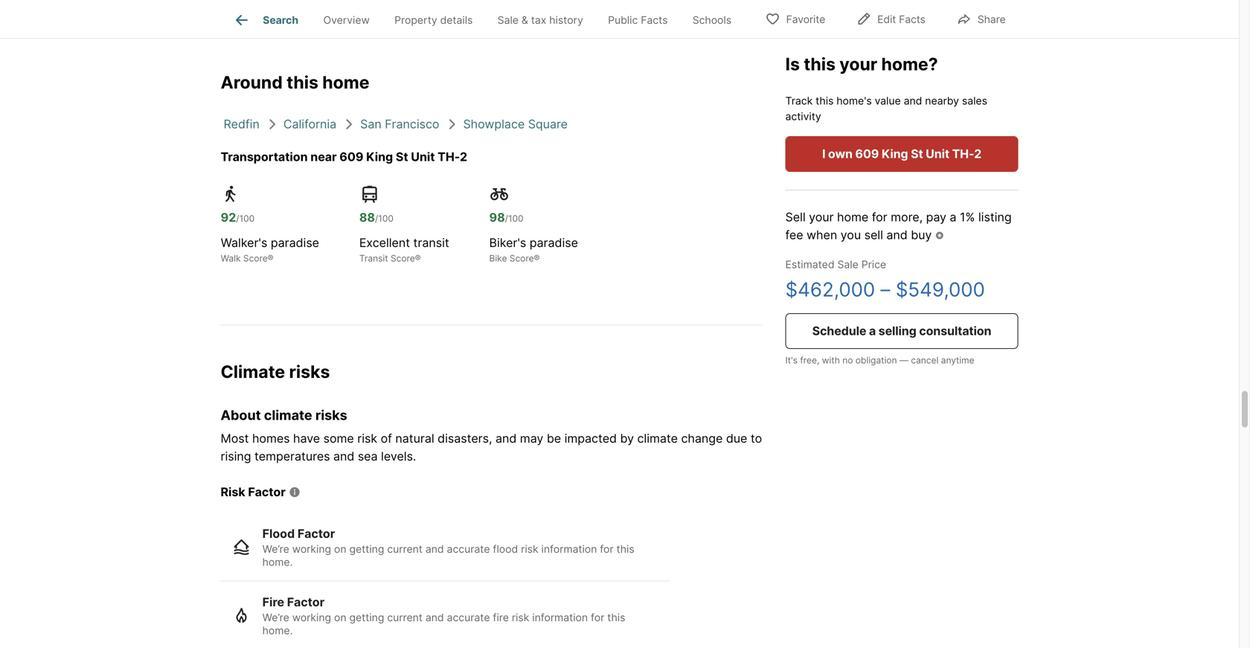 Task type: describe. For each thing, give the bounding box(es) containing it.
sales
[[962, 94, 987, 107]]

1 vertical spatial risks
[[315, 407, 347, 423]]

and left may
[[496, 431, 517, 446]]

—
[[900, 355, 909, 366]]

sell
[[785, 210, 806, 224]]

i
[[822, 146, 825, 161]]

you
[[841, 228, 861, 242]]

natural
[[395, 431, 434, 446]]

getting for flood factor
[[349, 543, 384, 555]]

favorite button
[[753, 3, 838, 34]]

showplace square link
[[463, 117, 568, 131]]

risk for flood factor
[[521, 543, 538, 555]]

free,
[[800, 355, 819, 366]]

may
[[520, 431, 543, 446]]

st for own
[[911, 146, 923, 161]]

we're for flood
[[262, 543, 289, 555]]

sea
[[358, 449, 378, 464]]

and inside "sell your home for more, pay a 1% listing fee when you sell and buy"
[[887, 228, 908, 242]]

public facts
[[608, 14, 668, 26]]

2 for i own 609 king st unit th-2
[[974, 146, 982, 161]]

609 for own
[[855, 146, 879, 161]]

king for own
[[882, 146, 908, 161]]

around this home
[[221, 72, 369, 93]]

estimated
[[785, 258, 835, 271]]

$549,000
[[896, 278, 985, 301]]

88
[[359, 210, 375, 225]]

edit facts
[[877, 13, 926, 26]]

risk factor
[[221, 485, 286, 499]]

public facts tab
[[596, 2, 680, 38]]

98 /100
[[489, 210, 524, 225]]

public
[[608, 14, 638, 26]]

working for flood factor
[[292, 543, 331, 555]]

own
[[828, 146, 853, 161]]

most
[[221, 431, 249, 446]]

some
[[323, 431, 354, 446]]

this inside the fire factor we're working on getting current and accurate fire risk information for this home.
[[607, 611, 625, 624]]

schedule a selling consultation
[[812, 324, 991, 338]]

about climate risks
[[221, 407, 347, 423]]

edit
[[877, 13, 896, 26]]

fire
[[493, 611, 509, 624]]

sale inside tab
[[498, 14, 519, 26]]

tab list containing search
[[221, 0, 756, 38]]

st for near
[[396, 150, 408, 164]]

share button
[[944, 3, 1018, 34]]

home's
[[837, 94, 872, 107]]

–
[[881, 278, 890, 301]]

fire
[[262, 595, 284, 609]]

home. for fire
[[262, 624, 293, 637]]

consultation
[[919, 324, 991, 338]]

paradise for walker's paradise
[[271, 236, 319, 250]]

facts for public facts
[[641, 14, 668, 26]]

favorite
[[786, 13, 825, 26]]

when
[[807, 228, 837, 242]]

home?
[[881, 54, 938, 74]]

transportation
[[221, 150, 308, 164]]

and inside the track this home's value and nearby sales activity
[[904, 94, 922, 107]]

/100 for 88
[[375, 213, 394, 224]]

flood factor we're working on getting current and accurate flood risk information for this home.
[[262, 526, 635, 568]]

search
[[263, 14, 298, 26]]

unit for i own 609 king st unit th-2
[[926, 146, 949, 161]]

0 vertical spatial your
[[840, 54, 877, 74]]

estimated sale price $462,000 – $549,000
[[785, 258, 985, 301]]

facts for edit facts
[[899, 13, 926, 26]]

working for fire factor
[[292, 611, 331, 624]]

biker's paradise bike score ®
[[489, 236, 578, 264]]

climate risks
[[221, 361, 330, 382]]

&
[[522, 14, 528, 26]]

schedule
[[812, 324, 866, 338]]

risk for fire factor
[[512, 611, 529, 624]]

home for $462,000 – $549,000
[[837, 210, 869, 224]]

obligation
[[856, 355, 897, 366]]

2 for transportation near 609 king st unit th-2
[[460, 150, 467, 164]]

edit facts button
[[844, 3, 938, 34]]

/100 for 98
[[505, 213, 524, 224]]

activity
[[785, 110, 821, 123]]

for inside "sell your home for more, pay a 1% listing fee when you sell and buy"
[[872, 210, 887, 224]]

tax
[[531, 14, 546, 26]]

accurate for flood factor
[[447, 543, 490, 555]]

accurate for fire factor
[[447, 611, 490, 624]]

due
[[726, 431, 747, 446]]

rising
[[221, 449, 251, 464]]

schools
[[693, 14, 732, 26]]

change
[[681, 431, 723, 446]]

sale inside estimated sale price $462,000 – $549,000
[[837, 258, 859, 271]]

a inside "sell your home for more, pay a 1% listing fee when you sell and buy"
[[950, 210, 957, 224]]

value
[[875, 94, 901, 107]]

california
[[283, 117, 336, 131]]

it's
[[785, 355, 798, 366]]

property details tab
[[382, 2, 485, 38]]

sale & tax history
[[498, 14, 583, 26]]

unit for transportation near 609 king st unit th-2
[[411, 150, 435, 164]]

share
[[978, 13, 1006, 26]]

$462,000
[[785, 278, 875, 301]]

schedule a selling consultation button
[[785, 313, 1018, 349]]

on for fire factor
[[334, 611, 346, 624]]

overview tab
[[311, 2, 382, 38]]

redfin link
[[224, 117, 260, 131]]

transit
[[359, 253, 388, 264]]

th- for transportation near 609 king st unit th-2
[[438, 150, 460, 164]]

about
[[221, 407, 261, 423]]

property details
[[395, 14, 473, 26]]

california link
[[283, 117, 336, 131]]

risk inside most homes have some risk of natural disasters, and may be impacted by climate change due to rising temperatures and sea levels.
[[357, 431, 377, 446]]

transportation near 609 king st unit th-2
[[221, 150, 467, 164]]

of
[[381, 431, 392, 446]]

square
[[528, 117, 568, 131]]

flood
[[262, 526, 295, 541]]



Task type: vqa. For each thing, say whether or not it's contained in the screenshot.
NBUS
no



Task type: locate. For each thing, give the bounding box(es) containing it.
1 current from the top
[[387, 543, 423, 555]]

this for your
[[804, 54, 836, 74]]

for inside the fire factor we're working on getting current and accurate fire risk information for this home.
[[591, 611, 604, 624]]

2 on from the top
[[334, 611, 346, 624]]

and left the 'fire'
[[426, 611, 444, 624]]

home inside "sell your home for more, pay a 1% listing fee when you sell and buy"
[[837, 210, 869, 224]]

paradise inside walker's paradise walk score ®
[[271, 236, 319, 250]]

2 accurate from the top
[[447, 611, 490, 624]]

1 horizontal spatial king
[[882, 146, 908, 161]]

0 vertical spatial accurate
[[447, 543, 490, 555]]

1 vertical spatial accurate
[[447, 611, 490, 624]]

paradise right biker's
[[530, 236, 578, 250]]

0 horizontal spatial 609
[[340, 150, 363, 164]]

2 vertical spatial for
[[591, 611, 604, 624]]

609 right own
[[855, 146, 879, 161]]

1 horizontal spatial unit
[[926, 146, 949, 161]]

unit down 'nearby'
[[926, 146, 949, 161]]

factor right risk
[[248, 485, 286, 499]]

and down the some
[[333, 449, 354, 464]]

we're inside the fire factor we're working on getting current and accurate fire risk information for this home.
[[262, 611, 289, 624]]

/100 for 92
[[236, 213, 255, 224]]

and inside flood factor we're working on getting current and accurate flood risk information for this home.
[[426, 543, 444, 555]]

for for fire factor
[[591, 611, 604, 624]]

92
[[221, 210, 236, 225]]

walker's paradise walk score ®
[[221, 236, 319, 264]]

home up san
[[322, 72, 369, 93]]

th- down francisco
[[438, 150, 460, 164]]

bike
[[489, 253, 507, 264]]

0 vertical spatial a
[[950, 210, 957, 224]]

/100 inside 98 /100
[[505, 213, 524, 224]]

score down walker's
[[243, 253, 268, 264]]

2 we're from the top
[[262, 611, 289, 624]]

for inside flood factor we're working on getting current and accurate flood risk information for this home.
[[600, 543, 614, 555]]

0 vertical spatial we're
[[262, 543, 289, 555]]

88 /100
[[359, 210, 394, 225]]

1 vertical spatial home
[[837, 210, 869, 224]]

around
[[221, 72, 283, 93]]

2 horizontal spatial score
[[510, 253, 534, 264]]

home. down fire
[[262, 624, 293, 637]]

we're inside flood factor we're working on getting current and accurate flood risk information for this home.
[[262, 543, 289, 555]]

2 home. from the top
[[262, 624, 293, 637]]

information right flood
[[541, 543, 597, 555]]

2 /100 from the left
[[375, 213, 394, 224]]

current inside flood factor we're working on getting current and accurate flood risk information for this home.
[[387, 543, 423, 555]]

near
[[310, 150, 337, 164]]

/100 up walker's
[[236, 213, 255, 224]]

1 vertical spatial information
[[532, 611, 588, 624]]

current for flood factor
[[387, 543, 423, 555]]

nearby
[[925, 94, 959, 107]]

working inside flood factor we're working on getting current and accurate flood risk information for this home.
[[292, 543, 331, 555]]

score inside biker's paradise bike score ®
[[510, 253, 534, 264]]

more,
[[891, 210, 923, 224]]

walk
[[221, 253, 241, 264]]

details
[[440, 14, 473, 26]]

th- inside button
[[952, 146, 974, 161]]

your inside "sell your home for more, pay a 1% listing fee when you sell and buy"
[[809, 210, 834, 224]]

current
[[387, 543, 423, 555], [387, 611, 423, 624]]

risks up the some
[[315, 407, 347, 423]]

track
[[785, 94, 813, 107]]

information inside the fire factor we're working on getting current and accurate fire risk information for this home.
[[532, 611, 588, 624]]

paradise right walker's
[[271, 236, 319, 250]]

1 horizontal spatial /100
[[375, 213, 394, 224]]

we're down fire
[[262, 611, 289, 624]]

score down biker's
[[510, 253, 534, 264]]

paradise
[[271, 236, 319, 250], [530, 236, 578, 250]]

/100 inside 92 /100
[[236, 213, 255, 224]]

working inside the fire factor we're working on getting current and accurate fire risk information for this home.
[[292, 611, 331, 624]]

accurate left the 'fire'
[[447, 611, 490, 624]]

accurate inside flood factor we're working on getting current and accurate flood risk information for this home.
[[447, 543, 490, 555]]

1 vertical spatial for
[[600, 543, 614, 555]]

st down san francisco link at the left of the page
[[396, 150, 408, 164]]

0 vertical spatial for
[[872, 210, 887, 224]]

cancel
[[911, 355, 939, 366]]

search link
[[233, 11, 298, 29]]

1 horizontal spatial your
[[840, 54, 877, 74]]

risk right the 'fire'
[[512, 611, 529, 624]]

609 right near
[[340, 150, 363, 164]]

sale & tax history tab
[[485, 2, 596, 38]]

1 ® from the left
[[268, 253, 273, 264]]

2 vertical spatial factor
[[287, 595, 325, 609]]

francisco
[[385, 117, 439, 131]]

1 horizontal spatial facts
[[899, 13, 926, 26]]

1 horizontal spatial 2
[[974, 146, 982, 161]]

factor inside flood factor we're working on getting current and accurate flood risk information for this home.
[[298, 526, 335, 541]]

i own 609 king st unit th-2
[[822, 146, 982, 161]]

this
[[804, 54, 836, 74], [287, 72, 318, 93], [816, 94, 834, 107], [617, 543, 635, 555], [607, 611, 625, 624]]

factor for flood
[[298, 526, 335, 541]]

listing
[[978, 210, 1012, 224]]

factor for risk
[[248, 485, 286, 499]]

0 horizontal spatial unit
[[411, 150, 435, 164]]

® right "walk"
[[268, 253, 273, 264]]

san
[[360, 117, 382, 131]]

® for biker's
[[534, 253, 540, 264]]

score for biker's
[[510, 253, 534, 264]]

schools tab
[[680, 2, 744, 38]]

flood
[[493, 543, 518, 555]]

0 vertical spatial climate
[[264, 407, 312, 423]]

1 horizontal spatial th-
[[952, 146, 974, 161]]

on inside flood factor we're working on getting current and accurate flood risk information for this home.
[[334, 543, 346, 555]]

climate up homes
[[264, 407, 312, 423]]

sale left price on the top of page
[[837, 258, 859, 271]]

buy
[[911, 228, 932, 242]]

1 vertical spatial your
[[809, 210, 834, 224]]

0 horizontal spatial paradise
[[271, 236, 319, 250]]

1 horizontal spatial paradise
[[530, 236, 578, 250]]

2 paradise from the left
[[530, 236, 578, 250]]

biker's
[[489, 236, 526, 250]]

sell your home for more, pay a 1% listing fee when you sell and buy
[[785, 210, 1012, 242]]

1 horizontal spatial score
[[391, 253, 415, 264]]

and right value
[[904, 94, 922, 107]]

1 horizontal spatial 609
[[855, 146, 879, 161]]

paradise inside biker's paradise bike score ®
[[530, 236, 578, 250]]

2 inside i own 609 king st unit th-2 button
[[974, 146, 982, 161]]

impacted
[[564, 431, 617, 446]]

track this home's value and nearby sales activity
[[785, 94, 987, 123]]

king down the track this home's value and nearby sales activity
[[882, 146, 908, 161]]

factor right fire
[[287, 595, 325, 609]]

2 horizontal spatial /100
[[505, 213, 524, 224]]

sale
[[498, 14, 519, 26], [837, 258, 859, 271]]

0 vertical spatial working
[[292, 543, 331, 555]]

0 horizontal spatial sale
[[498, 14, 519, 26]]

tab list
[[221, 0, 756, 38]]

home. inside the fire factor we're working on getting current and accurate fire risk information for this home.
[[262, 624, 293, 637]]

climate
[[221, 361, 285, 382]]

th- for i own 609 king st unit th-2
[[952, 146, 974, 161]]

1 vertical spatial risk
[[521, 543, 538, 555]]

/100 up excellent
[[375, 213, 394, 224]]

facts inside "tab"
[[641, 14, 668, 26]]

factor for fire
[[287, 595, 325, 609]]

home for transportation near 609 king st unit th-2
[[322, 72, 369, 93]]

home. for flood
[[262, 556, 293, 568]]

1 vertical spatial sale
[[837, 258, 859, 271]]

property
[[395, 14, 437, 26]]

1 vertical spatial current
[[387, 611, 423, 624]]

fire factor we're working on getting current and accurate fire risk information for this home.
[[262, 595, 625, 637]]

/100 up biker's
[[505, 213, 524, 224]]

® for excellent
[[415, 253, 421, 264]]

0 horizontal spatial th-
[[438, 150, 460, 164]]

1 vertical spatial working
[[292, 611, 331, 624]]

0 horizontal spatial king
[[366, 150, 393, 164]]

1 vertical spatial home.
[[262, 624, 293, 637]]

fee
[[785, 228, 803, 242]]

® down transit
[[415, 253, 421, 264]]

walker's
[[221, 236, 267, 250]]

0 horizontal spatial facts
[[641, 14, 668, 26]]

transit
[[413, 236, 449, 250]]

information for fire factor
[[532, 611, 588, 624]]

most homes have some risk of natural disasters, and may be impacted by climate change due to rising temperatures and sea levels.
[[221, 431, 762, 464]]

getting for fire factor
[[349, 611, 384, 624]]

factor
[[248, 485, 286, 499], [298, 526, 335, 541], [287, 595, 325, 609]]

st inside button
[[911, 146, 923, 161]]

1 horizontal spatial a
[[950, 210, 957, 224]]

score down excellent
[[391, 253, 415, 264]]

3 ® from the left
[[534, 253, 540, 264]]

st
[[911, 146, 923, 161], [396, 150, 408, 164]]

accurate left flood
[[447, 543, 490, 555]]

be
[[547, 431, 561, 446]]

risk right flood
[[521, 543, 538, 555]]

we're for fire
[[262, 611, 289, 624]]

2 score from the left
[[391, 253, 415, 264]]

/100 inside 88 /100
[[375, 213, 394, 224]]

facts right "edit"
[[899, 13, 926, 26]]

2 ® from the left
[[415, 253, 421, 264]]

3 score from the left
[[510, 253, 534, 264]]

2
[[974, 146, 982, 161], [460, 150, 467, 164]]

0 vertical spatial current
[[387, 543, 423, 555]]

anytime
[[941, 355, 974, 366]]

for for flood factor
[[600, 543, 614, 555]]

risk inside flood factor we're working on getting current and accurate flood risk information for this home.
[[521, 543, 538, 555]]

current for fire factor
[[387, 611, 423, 624]]

® inside biker's paradise bike score ®
[[534, 253, 540, 264]]

® for walker's
[[268, 253, 273, 264]]

is
[[785, 54, 800, 74]]

score inside excellent transit transit score ®
[[391, 253, 415, 264]]

1 horizontal spatial home
[[837, 210, 869, 224]]

th-
[[952, 146, 974, 161], [438, 150, 460, 164]]

92 /100
[[221, 210, 255, 225]]

0 vertical spatial factor
[[248, 485, 286, 499]]

climate inside most homes have some risk of natural disasters, and may be impacted by climate change due to rising temperatures and sea levels.
[[637, 431, 678, 446]]

a left 1%
[[950, 210, 957, 224]]

score
[[243, 253, 268, 264], [391, 253, 415, 264], [510, 253, 534, 264]]

getting inside the fire factor we're working on getting current and accurate fire risk information for this home.
[[349, 611, 384, 624]]

showplace
[[463, 117, 525, 131]]

2 getting from the top
[[349, 611, 384, 624]]

unit
[[926, 146, 949, 161], [411, 150, 435, 164]]

accurate inside the fire factor we're working on getting current and accurate fire risk information for this home.
[[447, 611, 490, 624]]

information right the 'fire'
[[532, 611, 588, 624]]

® inside excellent transit transit score ®
[[415, 253, 421, 264]]

0 horizontal spatial your
[[809, 210, 834, 224]]

home. inside flood factor we're working on getting current and accurate flood risk information for this home.
[[262, 556, 293, 568]]

a inside button
[[869, 324, 876, 338]]

st down the track this home's value and nearby sales activity
[[911, 146, 923, 161]]

a left selling
[[869, 324, 876, 338]]

1 getting from the top
[[349, 543, 384, 555]]

1 horizontal spatial st
[[911, 146, 923, 161]]

0 horizontal spatial ®
[[268, 253, 273, 264]]

score inside walker's paradise walk score ®
[[243, 253, 268, 264]]

1 vertical spatial climate
[[637, 431, 678, 446]]

king inside button
[[882, 146, 908, 161]]

unit inside button
[[926, 146, 949, 161]]

pay
[[926, 210, 946, 224]]

score for walker's
[[243, 253, 268, 264]]

information for flood factor
[[541, 543, 597, 555]]

0 horizontal spatial 2
[[460, 150, 467, 164]]

this inside the track this home's value and nearby sales activity
[[816, 94, 834, 107]]

0 vertical spatial on
[[334, 543, 346, 555]]

1 we're from the top
[[262, 543, 289, 555]]

risk inside the fire factor we're working on getting current and accurate fire risk information for this home.
[[512, 611, 529, 624]]

1 home. from the top
[[262, 556, 293, 568]]

1 horizontal spatial climate
[[637, 431, 678, 446]]

1 on from the top
[[334, 543, 346, 555]]

score for excellent
[[391, 253, 415, 264]]

0 horizontal spatial home
[[322, 72, 369, 93]]

and
[[904, 94, 922, 107], [887, 228, 908, 242], [496, 431, 517, 446], [333, 449, 354, 464], [426, 543, 444, 555], [426, 611, 444, 624]]

and up the fire factor we're working on getting current and accurate fire risk information for this home.
[[426, 543, 444, 555]]

0 vertical spatial information
[[541, 543, 597, 555]]

1 accurate from the top
[[447, 543, 490, 555]]

0 vertical spatial sale
[[498, 14, 519, 26]]

1 working from the top
[[292, 543, 331, 555]]

0 vertical spatial home.
[[262, 556, 293, 568]]

unit down francisco
[[411, 150, 435, 164]]

® inside walker's paradise walk score ®
[[268, 253, 273, 264]]

2 vertical spatial risk
[[512, 611, 529, 624]]

excellent transit transit score ®
[[359, 236, 449, 264]]

and down more,
[[887, 228, 908, 242]]

1 horizontal spatial sale
[[837, 258, 859, 271]]

2 current from the top
[[387, 611, 423, 624]]

selling
[[879, 324, 917, 338]]

1 paradise from the left
[[271, 236, 319, 250]]

0 vertical spatial risk
[[357, 431, 377, 446]]

your up when
[[809, 210, 834, 224]]

1 horizontal spatial ®
[[415, 253, 421, 264]]

overview
[[323, 14, 370, 26]]

paradise for biker's paradise
[[530, 236, 578, 250]]

disasters,
[[438, 431, 492, 446]]

history
[[549, 14, 583, 26]]

information inside flood factor we're working on getting current and accurate flood risk information for this home.
[[541, 543, 597, 555]]

information
[[541, 543, 597, 555], [532, 611, 588, 624]]

facts inside button
[[899, 13, 926, 26]]

sell
[[864, 228, 883, 242]]

0 horizontal spatial a
[[869, 324, 876, 338]]

home. down flood
[[262, 556, 293, 568]]

king down san
[[366, 150, 393, 164]]

levels.
[[381, 449, 416, 464]]

san francisco
[[360, 117, 439, 131]]

on
[[334, 543, 346, 555], [334, 611, 346, 624]]

redfin
[[224, 117, 260, 131]]

98
[[489, 210, 505, 225]]

0 vertical spatial getting
[[349, 543, 384, 555]]

king
[[882, 146, 908, 161], [366, 150, 393, 164]]

0 horizontal spatial score
[[243, 253, 268, 264]]

® right the bike
[[534, 253, 540, 264]]

this inside flood factor we're working on getting current and accurate flood risk information for this home.
[[617, 543, 635, 555]]

no
[[842, 355, 853, 366]]

with
[[822, 355, 840, 366]]

have
[[293, 431, 320, 446]]

on inside the fire factor we're working on getting current and accurate fire risk information for this home.
[[334, 611, 346, 624]]

climate
[[264, 407, 312, 423], [637, 431, 678, 446]]

getting inside flood factor we're working on getting current and accurate flood risk information for this home.
[[349, 543, 384, 555]]

factor right flood
[[298, 526, 335, 541]]

1 vertical spatial getting
[[349, 611, 384, 624]]

2 down the sales on the top of page
[[974, 146, 982, 161]]

facts right public
[[641, 14, 668, 26]]

0 horizontal spatial st
[[396, 150, 408, 164]]

1 vertical spatial factor
[[298, 526, 335, 541]]

2 working from the top
[[292, 611, 331, 624]]

factor inside the fire factor we're working on getting current and accurate fire risk information for this home.
[[287, 595, 325, 609]]

2 horizontal spatial ®
[[534, 253, 540, 264]]

home up you
[[837, 210, 869, 224]]

1 /100 from the left
[[236, 213, 255, 224]]

current inside the fire factor we're working on getting current and accurate fire risk information for this home.
[[387, 611, 423, 624]]

and inside the fire factor we're working on getting current and accurate fire risk information for this home.
[[426, 611, 444, 624]]

th- down the sales on the top of page
[[952, 146, 974, 161]]

1 vertical spatial a
[[869, 324, 876, 338]]

your up home's
[[840, 54, 877, 74]]

by
[[620, 431, 634, 446]]

0 vertical spatial risks
[[289, 361, 330, 382]]

temperatures
[[255, 449, 330, 464]]

1 vertical spatial on
[[334, 611, 346, 624]]

0 vertical spatial home
[[322, 72, 369, 93]]

1 score from the left
[[243, 253, 268, 264]]

your
[[840, 54, 877, 74], [809, 210, 834, 224]]

2 down showplace
[[460, 150, 467, 164]]

1 vertical spatial we're
[[262, 611, 289, 624]]

on for flood factor
[[334, 543, 346, 555]]

showplace square
[[463, 117, 568, 131]]

609 inside i own 609 king st unit th-2 button
[[855, 146, 879, 161]]

excellent
[[359, 236, 410, 250]]

this for home
[[287, 72, 318, 93]]

0 horizontal spatial /100
[[236, 213, 255, 224]]

0 horizontal spatial climate
[[264, 407, 312, 423]]

climate right by in the bottom of the page
[[637, 431, 678, 446]]

king for near
[[366, 150, 393, 164]]

sale left &
[[498, 14, 519, 26]]

to
[[751, 431, 762, 446]]

3 /100 from the left
[[505, 213, 524, 224]]

609 for near
[[340, 150, 363, 164]]

it's free, with no obligation — cancel anytime
[[785, 355, 974, 366]]

this for home's
[[816, 94, 834, 107]]

risk up "sea"
[[357, 431, 377, 446]]

risks up about climate risks
[[289, 361, 330, 382]]

we're down flood
[[262, 543, 289, 555]]



